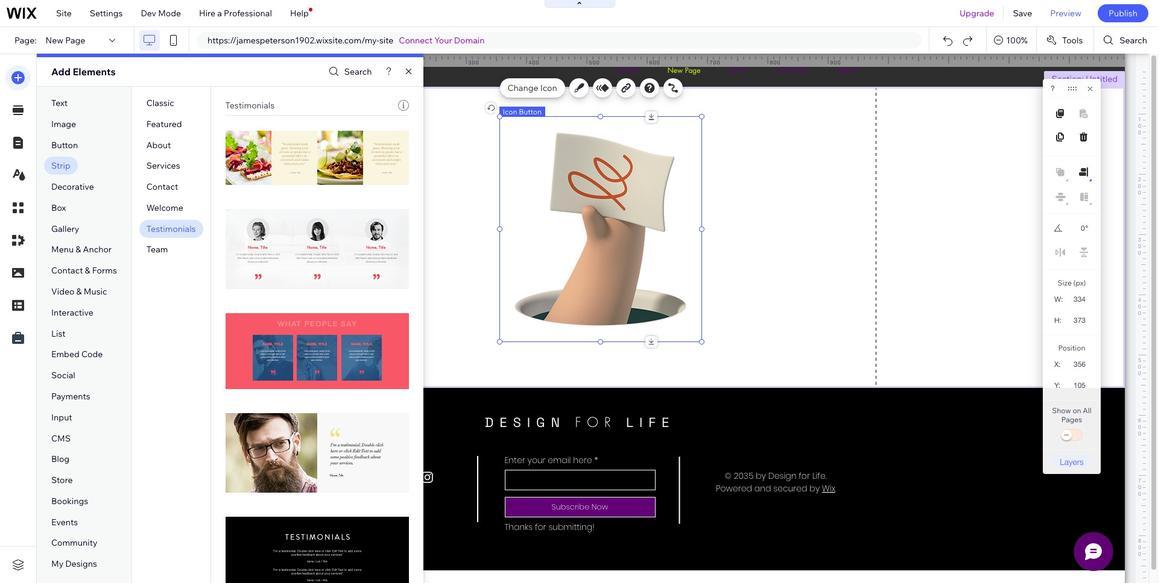 Task type: vqa. For each thing, say whether or not it's contained in the screenshot.
?
yes



Task type: describe. For each thing, give the bounding box(es) containing it.
preview
[[1050, 8, 1081, 19]]

video & music
[[51, 287, 107, 297]]

events
[[51, 517, 78, 528]]

help
[[290, 8, 309, 19]]

h:
[[1054, 317, 1062, 325]]

x:
[[1054, 361, 1061, 369]]

size (px)
[[1058, 279, 1086, 288]]

layers
[[1060, 457, 1084, 467]]

800
[[770, 59, 781, 66]]

menu & anchor
[[51, 245, 112, 255]]

embed
[[51, 349, 79, 360]]

0 vertical spatial testimonials
[[225, 100, 275, 111]]

tools button
[[1037, 27, 1094, 54]]

decorative
[[51, 182, 94, 192]]

& for video
[[76, 287, 82, 297]]

0 horizontal spatial icon
[[503, 107, 517, 116]]

pages
[[1062, 416, 1082, 425]]

publish
[[1109, 8, 1138, 19]]

publish button
[[1098, 4, 1148, 22]]

300
[[468, 59, 479, 66]]

0 horizontal spatial search
[[344, 66, 372, 77]]

500
[[589, 59, 600, 66]]

social
[[51, 370, 75, 381]]

contact & forms
[[51, 266, 117, 276]]

designs
[[65, 559, 97, 570]]

connect
[[399, 35, 433, 46]]

600
[[649, 59, 660, 66]]

anchor
[[83, 245, 112, 255]]

icon button
[[503, 107, 542, 116]]

900
[[830, 59, 841, 66]]

400
[[529, 59, 540, 66]]

menu
[[51, 245, 74, 255]]

& for menu
[[76, 245, 81, 255]]

interactive
[[51, 308, 93, 318]]

1 horizontal spatial button
[[519, 107, 542, 116]]

embed code
[[51, 349, 103, 360]]

& for contact
[[85, 266, 90, 276]]

about
[[146, 140, 171, 151]]

dev mode
[[141, 8, 181, 19]]

100% button
[[987, 27, 1036, 54]]

code
[[81, 349, 103, 360]]

preview button
[[1041, 0, 1091, 27]]

box
[[51, 203, 66, 213]]

0 vertical spatial search
[[1120, 35, 1147, 46]]

change
[[508, 83, 538, 93]]

position
[[1058, 344, 1085, 353]]

services
[[146, 161, 180, 172]]

store
[[51, 475, 73, 486]]

domain
[[454, 35, 485, 46]]

700
[[710, 59, 721, 66]]

change icon
[[508, 83, 557, 93]]

mode
[[158, 8, 181, 19]]

y:
[[1054, 382, 1060, 390]]

new page
[[46, 35, 85, 46]]

all
[[1083, 407, 1092, 416]]

add
[[51, 66, 71, 78]]

0 vertical spatial search button
[[1094, 27, 1158, 54]]

add elements
[[51, 66, 116, 78]]

show
[[1052, 407, 1071, 416]]

image
[[51, 119, 76, 130]]

professional
[[224, 8, 272, 19]]

? button
[[1051, 84, 1055, 93]]

input
[[51, 412, 72, 423]]

https://jamespeterson1902.wixsite.com/my-site connect your domain
[[207, 35, 485, 46]]

featured
[[146, 119, 182, 130]]

save button
[[1004, 0, 1041, 27]]



Task type: locate. For each thing, give the bounding box(es) containing it.
testimonials
[[225, 100, 275, 111], [146, 224, 196, 234]]

elements
[[73, 66, 116, 78]]

gallery
[[51, 224, 79, 234]]

&
[[76, 245, 81, 255], [85, 266, 90, 276], [76, 287, 82, 297]]

0 vertical spatial button
[[519, 107, 542, 116]]

music
[[84, 287, 107, 297]]

dev
[[141, 8, 156, 19]]

1 vertical spatial contact
[[51, 266, 83, 276]]

team
[[146, 245, 168, 255]]

contact
[[146, 182, 178, 192], [51, 266, 83, 276]]

& left forms
[[85, 266, 90, 276]]

w:
[[1054, 296, 1063, 304]]

1 horizontal spatial search
[[1120, 35, 1147, 46]]

bookings
[[51, 496, 88, 507]]

icon right change
[[540, 83, 557, 93]]

text
[[51, 98, 68, 109]]

0 vertical spatial &
[[76, 245, 81, 255]]

welcome
[[146, 203, 183, 213]]

None text field
[[1069, 221, 1085, 236], [1067, 291, 1091, 308], [1068, 312, 1091, 329], [1067, 356, 1091, 373], [1066, 378, 1091, 394], [1069, 221, 1085, 236], [1067, 291, 1091, 308], [1068, 312, 1091, 329], [1067, 356, 1091, 373], [1066, 378, 1091, 394]]

size
[[1058, 279, 1072, 288]]

forms
[[92, 266, 117, 276]]

site
[[56, 8, 72, 19]]

?
[[1051, 84, 1055, 93]]

1 vertical spatial search button
[[326, 63, 372, 81]]

new
[[46, 35, 63, 46]]

1 vertical spatial search
[[344, 66, 372, 77]]

upgrade
[[960, 8, 994, 19]]

100%
[[1006, 35, 1028, 46]]

1 vertical spatial button
[[51, 140, 78, 151]]

contact for contact
[[146, 182, 178, 192]]

my designs
[[51, 559, 97, 570]]

(px)
[[1073, 279, 1086, 288]]

0 horizontal spatial search button
[[326, 63, 372, 81]]

1 horizontal spatial testimonials
[[225, 100, 275, 111]]

on
[[1073, 407, 1081, 416]]

blog
[[51, 454, 69, 465]]

section: untitled
[[1052, 74, 1118, 84]]

contact down services
[[146, 182, 178, 192]]

search button
[[1094, 27, 1158, 54], [326, 63, 372, 81]]

1 vertical spatial icon
[[503, 107, 517, 116]]

button down the image
[[51, 140, 78, 151]]

2 vertical spatial &
[[76, 287, 82, 297]]

community
[[51, 538, 97, 549]]

a
[[217, 8, 222, 19]]

0 horizontal spatial button
[[51, 140, 78, 151]]

button
[[519, 107, 542, 116], [51, 140, 78, 151]]

1 vertical spatial &
[[85, 266, 90, 276]]

layers button
[[1053, 456, 1091, 469]]

search down publish button at the right of page
[[1120, 35, 1147, 46]]

payments
[[51, 391, 90, 402]]

my
[[51, 559, 63, 570]]

& right menu
[[76, 245, 81, 255]]

1 horizontal spatial contact
[[146, 182, 178, 192]]

hire a professional
[[199, 8, 272, 19]]

cms
[[51, 433, 71, 444]]

0 vertical spatial icon
[[540, 83, 557, 93]]

section:
[[1052, 74, 1084, 84]]

save
[[1013, 8, 1032, 19]]

1 horizontal spatial icon
[[540, 83, 557, 93]]

search button down publish
[[1094, 27, 1158, 54]]

strip
[[51, 161, 70, 172]]

page
[[65, 35, 85, 46]]

switch
[[1060, 428, 1084, 445]]

contact for contact & forms
[[51, 266, 83, 276]]

contact up the video
[[51, 266, 83, 276]]

search
[[1120, 35, 1147, 46], [344, 66, 372, 77]]

icon
[[540, 83, 557, 93], [503, 107, 517, 116]]

1 vertical spatial testimonials
[[146, 224, 196, 234]]

tools
[[1062, 35, 1083, 46]]

0 horizontal spatial testimonials
[[146, 224, 196, 234]]

list
[[51, 328, 66, 339]]

https://jamespeterson1902.wixsite.com/my-
[[207, 35, 379, 46]]

button down change icon
[[519, 107, 542, 116]]

show on all pages
[[1052, 407, 1092, 425]]

0 horizontal spatial contact
[[51, 266, 83, 276]]

search button down 'https://jamespeterson1902.wixsite.com/my-site connect your domain'
[[326, 63, 372, 81]]

1 horizontal spatial search button
[[1094, 27, 1158, 54]]

video
[[51, 287, 74, 297]]

search down 'https://jamespeterson1902.wixsite.com/my-site connect your domain'
[[344, 66, 372, 77]]

your
[[434, 35, 452, 46]]

classic
[[146, 98, 174, 109]]

0 vertical spatial contact
[[146, 182, 178, 192]]

hire
[[199, 8, 215, 19]]

settings
[[90, 8, 123, 19]]

icon down change
[[503, 107, 517, 116]]

untitled
[[1086, 74, 1118, 84]]

& right the video
[[76, 287, 82, 297]]

site
[[379, 35, 393, 46]]

°
[[1086, 224, 1088, 233]]



